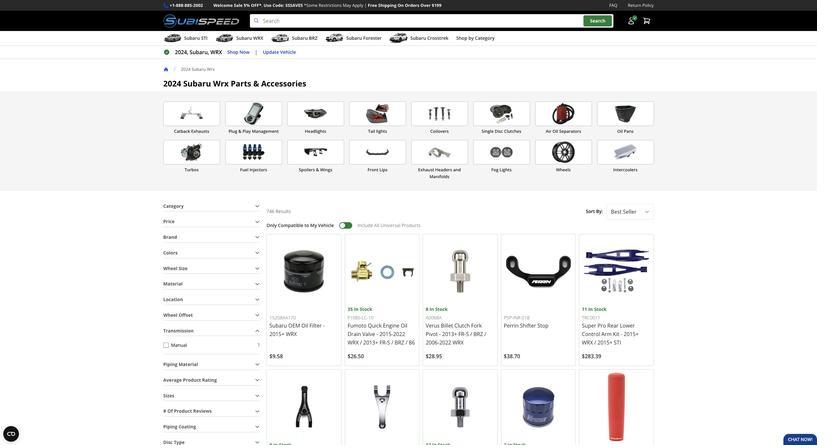 Task type: locate. For each thing, give the bounding box(es) containing it.
wrx
[[207, 66, 215, 72], [213, 78, 229, 89]]

s down clutch
[[466, 331, 469, 338]]

35 in stock f108s-lc-10 fumoto quick engine oil drain valve - 2015-2022 wrx / 2013+ fr-s / brz / 86
[[348, 306, 415, 347]]

sti inside 11 in stock trc0011 super pro rear lower control arm kit - 2015+ wrx / 2015+ sti
[[614, 339, 622, 347]]

fr- inside 8 in stock a0068a verus billet clutch fork pivot - 2013+ fr-s / brz / 2006-2022 wrx
[[459, 331, 466, 338]]

fog lights button
[[474, 140, 530, 180]]

single disc clutches image
[[474, 102, 530, 126]]

wrx down the drain
[[348, 339, 359, 347]]

wheel
[[163, 265, 178, 271], [163, 312, 178, 318]]

1 vertical spatial vehicle
[[318, 222, 334, 229]]

0 vertical spatial product
[[183, 377, 201, 383]]

15208aa170
[[270, 315, 296, 321]]

1 horizontal spatial 2015+
[[598, 339, 613, 347]]

1 in from the left
[[354, 306, 359, 313]]

subaru up 2024, subaru, wrx on the top of the page
[[184, 35, 200, 41]]

psp-inr-018 perrin shifter stop
[[504, 315, 549, 330]]

0 vertical spatial brz
[[309, 35, 318, 41]]

piping inside dropdown button
[[163, 361, 178, 368]]

fog
[[492, 167, 499, 173]]

1 vertical spatial 2024
[[163, 78, 181, 89]]

quick
[[368, 322, 382, 330]]

my
[[311, 222, 317, 229]]

1 piping from the top
[[163, 361, 178, 368]]

stock up the trc0011
[[595, 306, 607, 313]]

torque solution billet clutch fork pivot - subaru models inc. 2015+ wrx / 2013+ brz image
[[426, 373, 495, 442]]

piping for piping coating
[[163, 424, 178, 430]]

2024, subaru, wrx
[[175, 49, 222, 56]]

& inside 'button'
[[239, 128, 242, 134]]

pans
[[625, 128, 634, 134]]

air oil separators button
[[536, 102, 592, 135]]

location button
[[163, 295, 260, 305]]

code:
[[273, 2, 285, 8]]

fog lights image
[[474, 140, 530, 164]]

2 horizontal spatial stock
[[595, 306, 607, 313]]

brz left 86
[[395, 339, 405, 347]]

wheel inside 'dropdown button'
[[163, 265, 178, 271]]

stock for 10
[[360, 306, 373, 313]]

0 vertical spatial piping
[[163, 361, 178, 368]]

0 vertical spatial vehicle
[[280, 49, 296, 55]]

2006-
[[426, 339, 440, 347]]

subaru up now
[[237, 35, 252, 41]]

off*.
[[251, 2, 263, 8]]

air oil separators image
[[536, 102, 592, 126]]

1 vertical spatial subaru
[[183, 78, 211, 89]]

fr- down clutch
[[459, 331, 466, 338]]

0 horizontal spatial &
[[239, 128, 242, 134]]

3 in from the left
[[589, 306, 593, 313]]

verus billet clutch fork pivot - 2013+ fr-s / brz / 2006-2022 wrx image
[[426, 237, 495, 306]]

/ inside 11 in stock trc0011 super pro rear lower control arm kit - 2015+ wrx / 2015+ sti
[[595, 339, 597, 347]]

sti inside subaru sti dropdown button
[[201, 35, 208, 41]]

turbos button
[[163, 140, 220, 180]]

0 horizontal spatial s
[[388, 339, 390, 347]]

2 stock from the left
[[436, 306, 448, 313]]

stock inside 8 in stock a0068a verus billet clutch fork pivot - 2013+ fr-s / brz / 2006-2022 wrx
[[436, 306, 448, 313]]

only
[[267, 222, 277, 229]]

1 vertical spatial s
[[388, 339, 390, 347]]

0 horizontal spatial 2013+
[[364, 339, 379, 347]]

subaru down 15208aa170
[[270, 322, 287, 330]]

lower
[[621, 322, 635, 330]]

category
[[475, 35, 495, 41]]

shop for shop now
[[227, 49, 239, 55]]

wrx down oem
[[286, 331, 297, 338]]

2024 down "home" 'icon'
[[163, 78, 181, 89]]

blitz oil filter - 2015-2022 wrx / 2013+ fr-s / brz / 86 image
[[504, 373, 573, 442]]

subaru for subaru wrx
[[237, 35, 252, 41]]

wheel inside dropdown button
[[163, 312, 178, 318]]

subaru right 'a subaru brz thumbnail image'
[[292, 35, 308, 41]]

wheel size button
[[163, 264, 260, 274]]

& for spoilers
[[316, 167, 319, 173]]

0 horizontal spatial stock
[[360, 306, 373, 313]]

Manual button
[[163, 343, 169, 348]]

0 vertical spatial material
[[163, 281, 183, 287]]

category
[[163, 203, 184, 209]]

fr-
[[459, 331, 466, 338], [380, 339, 388, 347]]

2022
[[394, 331, 406, 338], [440, 339, 452, 347]]

3 stock from the left
[[595, 306, 607, 313]]

update
[[263, 49, 279, 55]]

0 vertical spatial 2024
[[181, 66, 191, 72]]

location
[[163, 296, 183, 303]]

arm
[[602, 331, 612, 338]]

1 vertical spatial shop
[[227, 49, 239, 55]]

exhaust headers and manifolds
[[419, 167, 461, 180]]

piping inside dropdown button
[[163, 424, 178, 430]]

material inside material dropdown button
[[163, 281, 183, 287]]

subaru crosstrek
[[411, 35, 449, 41]]

0 horizontal spatial 2022
[[394, 331, 406, 338]]

1 vertical spatial material
[[179, 361, 198, 368]]

wheel left offset
[[163, 312, 178, 318]]

2 vertical spatial brz
[[395, 339, 405, 347]]

1 vertical spatial product
[[174, 408, 192, 414]]

oil right engine
[[401, 322, 408, 330]]

1 horizontal spatial in
[[430, 306, 434, 313]]

Select... button
[[607, 204, 654, 220]]

0 horizontal spatial shop
[[227, 49, 239, 55]]

sti down kit
[[614, 339, 622, 347]]

coilovers button
[[412, 102, 468, 135]]

select... image
[[645, 209, 650, 214]]

fuel injectors
[[240, 167, 267, 173]]

subaru down 2024, subaru, wrx on the top of the page
[[192, 66, 206, 72]]

welcome sale 5% off*. use code: sssave5
[[214, 2, 303, 8]]

wrx down control
[[582, 339, 594, 347]]

super pro rear lower control arm kit - 2015+ wrx / 2015+ sti image
[[582, 237, 652, 306]]

wrx down clutch
[[453, 339, 464, 347]]

oil left "pans" at the top right of the page
[[618, 128, 623, 134]]

brz down fork
[[474, 331, 484, 338]]

brz inside the subaru brz dropdown button
[[309, 35, 318, 41]]

0 vertical spatial |
[[365, 2, 367, 8]]

in for super
[[589, 306, 593, 313]]

in right 11
[[589, 306, 593, 313]]

2 vertical spatial &
[[316, 167, 319, 173]]

1 horizontal spatial s
[[466, 331, 469, 338]]

/
[[174, 66, 176, 73], [471, 331, 473, 338], [485, 331, 487, 338], [360, 339, 362, 347], [392, 339, 394, 347], [406, 339, 408, 347], [595, 339, 597, 347]]

in for lc-
[[354, 306, 359, 313]]

subaru for subaru sti
[[184, 35, 200, 41]]

subaru left "forester" at the top
[[347, 35, 362, 41]]

0 horizontal spatial vehicle
[[280, 49, 296, 55]]

wheel for wheel offset
[[163, 312, 178, 318]]

air oil separators
[[546, 128, 582, 134]]

0 vertical spatial 2022
[[394, 331, 406, 338]]

oil right air
[[553, 128, 559, 134]]

plug & play management
[[229, 128, 279, 134]]

2024 subaru wrx
[[181, 66, 215, 72]]

- inside 8 in stock a0068a verus billet clutch fork pivot - 2013+ fr-s / brz / 2006-2022 wrx
[[440, 331, 441, 338]]

2 wheel from the top
[[163, 312, 178, 318]]

5%
[[244, 2, 250, 8]]

s down 2015-
[[388, 339, 390, 347]]

1 stock from the left
[[360, 306, 373, 313]]

1 horizontal spatial 2022
[[440, 339, 452, 347]]

1 vertical spatial |
[[255, 49, 258, 56]]

& for plug
[[239, 128, 242, 134]]

- right 'valve'
[[377, 331, 379, 338]]

$283.39
[[582, 353, 602, 360]]

15208aa170 subaru oem oil filter - 2015+ wrx
[[270, 315, 325, 338]]

stock up lc-
[[360, 306, 373, 313]]

2015+ down lower
[[624, 331, 639, 338]]

1 vertical spatial wheel
[[163, 312, 178, 318]]

shop for shop by category
[[457, 35, 468, 41]]

0 horizontal spatial sti
[[201, 35, 208, 41]]

1 horizontal spatial &
[[254, 78, 259, 89]]

1
[[258, 342, 260, 348]]

oil right oem
[[302, 322, 308, 330]]

2002
[[193, 2, 203, 8]]

2024 down 2024,
[[181, 66, 191, 72]]

2024 for 2024 subaru wrx parts & accessories
[[163, 78, 181, 89]]

11
[[582, 306, 588, 313]]

2015+ down 15208aa170
[[270, 331, 285, 338]]

*some
[[304, 2, 318, 8]]

0 horizontal spatial 2015+
[[270, 331, 285, 338]]

of
[[168, 408, 173, 414]]

in inside 35 in stock f108s-lc-10 fumoto quick engine oil drain valve - 2015-2022 wrx / 2013+ fr-s / brz / 86
[[354, 306, 359, 313]]

1 vertical spatial 2022
[[440, 339, 452, 347]]

1 horizontal spatial fr-
[[459, 331, 466, 338]]

wrx left parts
[[213, 78, 229, 89]]

2024 subaru wrx parts & accessories
[[163, 78, 307, 89]]

faq
[[610, 2, 618, 8]]

$9.58
[[270, 353, 283, 360]]

management
[[252, 128, 279, 134]]

in inside 8 in stock a0068a verus billet clutch fork pivot - 2013+ fr-s / brz / 2006-2022 wrx
[[430, 306, 434, 313]]

stock inside 35 in stock f108s-lc-10 fumoto quick engine oil drain valve - 2015-2022 wrx / 2013+ fr-s / brz / 86
[[360, 306, 373, 313]]

1 horizontal spatial 2013+
[[443, 331, 458, 338]]

headlights
[[305, 128, 327, 134]]

sssave5
[[286, 2, 303, 8]]

shop now link
[[227, 49, 250, 56]]

material button
[[163, 279, 260, 289]]

0 vertical spatial sti
[[201, 35, 208, 41]]

may
[[343, 2, 351, 8]]

11 in stock trc0011 super pro rear lower control arm kit - 2015+ wrx / 2015+ sti
[[582, 306, 639, 347]]

material up average product rating
[[179, 361, 198, 368]]

exhaust headers and manifolds image
[[412, 140, 468, 164]]

- inside 35 in stock f108s-lc-10 fumoto quick engine oil drain valve - 2015-2022 wrx / 2013+ fr-s / brz / 86
[[377, 331, 379, 338]]

in right 8
[[430, 306, 434, 313]]

1 horizontal spatial shop
[[457, 35, 468, 41]]

to
[[305, 222, 309, 229]]

2 horizontal spatial &
[[316, 167, 319, 173]]

brz inside 8 in stock a0068a verus billet clutch fork pivot - 2013+ fr-s / brz / 2006-2022 wrx
[[474, 331, 484, 338]]

product right of
[[174, 408, 192, 414]]

a subaru wrx thumbnail image image
[[216, 33, 234, 43]]

2013+ inside 35 in stock f108s-lc-10 fumoto quick engine oil drain valve - 2015-2022 wrx / 2013+ fr-s / brz / 86
[[364, 339, 379, 347]]

| left free
[[365, 2, 367, 8]]

&
[[254, 78, 259, 89], [239, 128, 242, 134], [316, 167, 319, 173]]

results
[[276, 208, 291, 215]]

1 vertical spatial 2013+
[[364, 339, 379, 347]]

wheel size
[[163, 265, 188, 271]]

shop left now
[[227, 49, 239, 55]]

1 horizontal spatial sti
[[614, 339, 622, 347]]

& inside button
[[316, 167, 319, 173]]

coating
[[179, 424, 196, 430]]

piping down of
[[163, 424, 178, 430]]

- inside the 15208aa170 subaru oem oil filter - 2015+ wrx
[[323, 322, 325, 330]]

kit
[[614, 331, 620, 338]]

stock inside 11 in stock trc0011 super pro rear lower control arm kit - 2015+ wrx / 2015+ sti
[[595, 306, 607, 313]]

wrx for 2024 subaru wrx
[[207, 66, 215, 72]]

wrx down subaru,
[[207, 66, 215, 72]]

1 horizontal spatial brz
[[395, 339, 405, 347]]

tail lights button
[[350, 102, 406, 135]]

subaru for subaru forester
[[347, 35, 362, 41]]

1 vertical spatial &
[[239, 128, 242, 134]]

clutch
[[455, 322, 470, 330]]

2 horizontal spatial brz
[[474, 331, 484, 338]]

0 vertical spatial &
[[254, 78, 259, 89]]

0 vertical spatial subaru
[[192, 66, 206, 72]]

sizes button
[[163, 391, 260, 401]]

2013+ down billet
[[443, 331, 458, 338]]

psp-
[[504, 315, 514, 321]]

1 vertical spatial brz
[[474, 331, 484, 338]]

& left play
[[239, 128, 242, 134]]

- right kit
[[621, 331, 623, 338]]

- right filter
[[323, 322, 325, 330]]

subaru oem oil filter - 2015+ wrx image
[[270, 237, 339, 306]]

all
[[375, 222, 380, 229]]

2022 down engine
[[394, 331, 406, 338]]

in inside 11 in stock trc0011 super pro rear lower control arm kit - 2015+ wrx / 2015+ sti
[[589, 306, 593, 313]]

tail lights image
[[350, 102, 406, 126]]

1 vertical spatial sti
[[614, 339, 622, 347]]

oil
[[553, 128, 559, 134], [618, 128, 623, 134], [302, 322, 308, 330], [401, 322, 408, 330]]

subaru left the crosstrek
[[411, 35, 427, 41]]

2013+
[[443, 331, 458, 338], [364, 339, 379, 347]]

2 piping from the top
[[163, 424, 178, 430]]

piping up average in the bottom of the page
[[163, 361, 178, 368]]

offset
[[179, 312, 193, 318]]

compatible
[[278, 222, 304, 229]]

product
[[183, 377, 201, 383], [174, 408, 192, 414]]

lips
[[380, 167, 388, 173]]

stock up a0068a
[[436, 306, 448, 313]]

front lips
[[368, 167, 388, 173]]

free
[[368, 2, 377, 8]]

2 horizontal spatial 2015+
[[624, 331, 639, 338]]

material inside 'piping material' dropdown button
[[179, 361, 198, 368]]

0 horizontal spatial brz
[[309, 35, 318, 41]]

subaru brz button
[[271, 32, 318, 45]]

1 vertical spatial wrx
[[213, 78, 229, 89]]

oil inside 35 in stock f108s-lc-10 fumoto quick engine oil drain valve - 2015-2022 wrx / 2013+ fr-s / brz / 86
[[401, 322, 408, 330]]

|
[[365, 2, 367, 8], [255, 49, 258, 56]]

1 horizontal spatial stock
[[436, 306, 448, 313]]

subaru for subaru brz
[[292, 35, 308, 41]]

in right 35
[[354, 306, 359, 313]]

0 vertical spatial fr-
[[459, 331, 466, 338]]

2022 down billet
[[440, 339, 452, 347]]

2024 for 2024 subaru wrx
[[181, 66, 191, 72]]

-
[[323, 322, 325, 330], [377, 331, 379, 338], [440, 331, 441, 338], [621, 331, 623, 338]]

product left rating
[[183, 377, 201, 383]]

apply
[[353, 2, 364, 8]]

a subaru sti thumbnail image image
[[163, 33, 182, 43]]

0 vertical spatial shop
[[457, 35, 468, 41]]

forester
[[364, 35, 382, 41]]

2 in from the left
[[430, 306, 434, 313]]

subaru for 2024 subaru wrx
[[192, 66, 206, 72]]

- right pivot at the right of the page
[[440, 331, 441, 338]]

brz
[[309, 35, 318, 41], [474, 331, 484, 338], [395, 339, 405, 347]]

wheel left size
[[163, 265, 178, 271]]

shop
[[457, 35, 468, 41], [227, 49, 239, 55]]

manifolds
[[430, 174, 450, 180]]

0 horizontal spatial |
[[255, 49, 258, 56]]

brz left a subaru forester thumbnail image
[[309, 35, 318, 41]]

| right now
[[255, 49, 258, 56]]

shop inside dropdown button
[[457, 35, 468, 41]]

vehicle right my
[[318, 222, 334, 229]]

0 vertical spatial wheel
[[163, 265, 178, 271]]

0 horizontal spatial fr-
[[380, 339, 388, 347]]

2013+ down 'valve'
[[364, 339, 379, 347]]

1 wheel from the top
[[163, 265, 178, 271]]

shop left by
[[457, 35, 468, 41]]

*some restrictions may apply | free shipping on orders over $199
[[304, 2, 442, 8]]

0 vertical spatial 2013+
[[443, 331, 458, 338]]

0 horizontal spatial in
[[354, 306, 359, 313]]

& left wings at top
[[316, 167, 319, 173]]

$38.70
[[504, 353, 521, 360]]

category button
[[163, 201, 260, 211]]

in
[[354, 306, 359, 313], [430, 306, 434, 313], [589, 306, 593, 313]]

1 vertical spatial piping
[[163, 424, 178, 430]]

material up the location
[[163, 281, 183, 287]]

2015+ down arm
[[598, 339, 613, 347]]

2 horizontal spatial in
[[589, 306, 593, 313]]

vehicle down the subaru brz dropdown button
[[280, 49, 296, 55]]

fr- down 2015-
[[380, 339, 388, 347]]

& right parts
[[254, 78, 259, 89]]

1 horizontal spatial |
[[365, 2, 367, 8]]

wrx up update
[[253, 35, 264, 41]]

sti up subaru,
[[201, 35, 208, 41]]

sort by:
[[586, 208, 603, 215]]

subaru forester
[[347, 35, 382, 41]]

0 vertical spatial wrx
[[207, 66, 215, 72]]

018
[[522, 315, 530, 321]]

0 vertical spatial s
[[466, 331, 469, 338]]

intercoolers image
[[598, 140, 654, 164]]

1 vertical spatial fr-
[[380, 339, 388, 347]]

subaru down '2024 subaru wrx'
[[183, 78, 211, 89]]

wrx inside dropdown button
[[253, 35, 264, 41]]



Task type: describe. For each thing, give the bounding box(es) containing it.
coilovers
[[431, 128, 449, 134]]

subaru inside the 15208aa170 subaru oem oil filter - 2015+ wrx
[[270, 322, 287, 330]]

spoilers
[[299, 167, 315, 173]]

stock for pro
[[595, 306, 607, 313]]

plug & play management image
[[226, 102, 282, 126]]

86
[[409, 339, 415, 347]]

restrictions
[[319, 2, 342, 8]]

2015-
[[380, 331, 394, 338]]

super
[[582, 322, 597, 330]]

spoilers & wings button
[[287, 140, 344, 180]]

tail
[[368, 128, 375, 134]]

universal
[[381, 222, 401, 229]]

s inside 35 in stock f108s-lc-10 fumoto quick engine oil drain valve - 2015-2022 wrx / 2013+ fr-s / brz / 86
[[388, 339, 390, 347]]

shipping
[[379, 2, 397, 8]]

products
[[402, 222, 421, 229]]

a subaru crosstrek thumbnail image image
[[390, 33, 408, 43]]

exhaust
[[419, 167, 435, 173]]

2015+ inside the 15208aa170 subaru oem oil filter - 2015+ wrx
[[270, 331, 285, 338]]

2013+ inside 8 in stock a0068a verus billet clutch fork pivot - 2013+ fr-s / brz / 2006-2022 wrx
[[443, 331, 458, 338]]

use
[[264, 2, 272, 8]]

subaru for subaru crosstrek
[[411, 35, 427, 41]]

search button
[[584, 15, 613, 26]]

a0068a
[[426, 315, 442, 321]]

fork
[[472, 322, 482, 330]]

reviews
[[193, 408, 212, 414]]

2022 inside 35 in stock f108s-lc-10 fumoto quick engine oil drain valve - 2015-2022 wrx / 2013+ fr-s / brz / 86
[[394, 331, 406, 338]]

button image
[[628, 17, 636, 25]]

on
[[398, 2, 404, 8]]

8 in stock a0068a verus billet clutch fork pivot - 2013+ fr-s / brz / 2006-2022 wrx
[[426, 306, 487, 347]]

fr- inside 35 in stock f108s-lc-10 fumoto quick engine oil drain valve - 2015-2022 wrx / 2013+ fr-s / brz / 86
[[380, 339, 388, 347]]

brand
[[163, 234, 177, 240]]

subaru crosstrek button
[[390, 32, 449, 45]]

+1-
[[170, 2, 176, 8]]

single disc clutches
[[482, 128, 522, 134]]

wrx for 2024 subaru wrx parts & accessories
[[213, 78, 229, 89]]

$26.50
[[348, 353, 364, 360]]

piping material
[[163, 361, 198, 368]]

turbos image
[[164, 140, 220, 164]]

shop by category
[[457, 35, 495, 41]]

s inside 8 in stock a0068a verus billet clutch fork pivot - 2013+ fr-s / brz / 2006-2022 wrx
[[466, 331, 469, 338]]

verus forged clutch fork - 2006+ subaru wrx image
[[270, 373, 339, 442]]

headlights image
[[288, 102, 344, 126]]

wrx inside 35 in stock f108s-lc-10 fumoto quick engine oil drain valve - 2015-2022 wrx / 2013+ fr-s / brz / 86
[[348, 339, 359, 347]]

in for verus
[[430, 306, 434, 313]]

return
[[628, 2, 642, 8]]

search input field
[[250, 14, 614, 28]]

welcome
[[214, 2, 233, 8]]

catback
[[174, 128, 190, 134]]

brz inside 35 in stock f108s-lc-10 fumoto quick engine oil drain valve - 2015-2022 wrx / 2013+ fr-s / brz / 86
[[395, 339, 405, 347]]

average product rating button
[[163, 375, 260, 385]]

oil pans image
[[598, 102, 654, 126]]

grimmspeed tallboy shift knob, aluminum red - 380008 image
[[582, 373, 652, 442]]

fumoto quick engine oil drain valve - 2015-2022 wrx / 2013+ fr-s / brz / 86 image
[[348, 237, 417, 306]]

wrx inside the 15208aa170 subaru oem oil filter - 2015+ wrx
[[286, 331, 297, 338]]

valve
[[363, 331, 376, 338]]

single
[[482, 128, 494, 134]]

update vehicle button
[[263, 49, 296, 56]]

1 horizontal spatial vehicle
[[318, 222, 334, 229]]

spoilers & wings image
[[288, 140, 344, 164]]

catback exhausts image
[[164, 102, 220, 126]]

# of product reviews button
[[163, 407, 260, 417]]

return policy link
[[628, 2, 654, 9]]

wrx down a subaru wrx thumbnail image
[[211, 49, 222, 56]]

intercoolers button
[[598, 140, 654, 180]]

subispeed logo image
[[163, 14, 240, 28]]

product inside # of product reviews "dropdown button"
[[174, 408, 192, 414]]

transmission
[[163, 328, 194, 334]]

oil inside the 15208aa170 subaru oem oil filter - 2015+ wrx
[[302, 322, 308, 330]]

front lips image
[[350, 140, 406, 164]]

subaru,
[[190, 49, 209, 56]]

a subaru forester thumbnail image image
[[326, 33, 344, 43]]

fuel injectors image
[[226, 140, 282, 164]]

front lips button
[[350, 140, 406, 180]]

wheels image
[[536, 140, 592, 164]]

vehicle inside button
[[280, 49, 296, 55]]

stock for billet
[[436, 306, 448, 313]]

perrin shifter stop image
[[504, 237, 573, 306]]

play
[[243, 128, 251, 134]]

open widget image
[[3, 426, 19, 442]]

air
[[546, 128, 552, 134]]

turbos
[[185, 167, 199, 173]]

torque solution billet chromoly clutch fork - 2015-2022 subaru wrx image
[[348, 373, 417, 442]]

fog lights
[[492, 167, 512, 173]]

trc0011
[[582, 315, 601, 321]]

piping coating button
[[163, 422, 260, 432]]

wrx inside 8 in stock a0068a verus billet clutch fork pivot - 2013+ fr-s / brz / 2006-2022 wrx
[[453, 339, 464, 347]]

front
[[368, 167, 379, 173]]

inr-
[[514, 315, 522, 321]]

shop by category button
[[457, 32, 495, 45]]

shifter
[[521, 322, 537, 330]]

a subaru brz thumbnail image image
[[271, 33, 290, 43]]

888-
[[176, 2, 185, 8]]

return policy
[[628, 2, 654, 8]]

subaru for 2024 subaru wrx parts & accessories
[[183, 78, 211, 89]]

subaru sti button
[[163, 32, 208, 45]]

product inside average product rating dropdown button
[[183, 377, 201, 383]]

home image
[[163, 67, 169, 72]]

single disc clutches button
[[474, 102, 530, 135]]

manual
[[171, 342, 187, 348]]

885-
[[185, 2, 193, 8]]

price button
[[163, 217, 260, 227]]

exhausts
[[191, 128, 209, 134]]

update vehicle
[[263, 49, 296, 55]]

parts
[[231, 78, 251, 89]]

fumoto
[[348, 322, 367, 330]]

subaru brz
[[292, 35, 318, 41]]

wheels button
[[536, 140, 592, 180]]

+1-888-885-2002
[[170, 2, 203, 8]]

headlights button
[[287, 102, 344, 135]]

wrx inside 11 in stock trc0011 super pro rear lower control arm kit - 2015+ wrx / 2015+ sti
[[582, 339, 594, 347]]

average product rating
[[163, 377, 217, 383]]

headers
[[436, 167, 453, 173]]

orders
[[405, 2, 420, 8]]

2022 inside 8 in stock a0068a verus billet clutch fork pivot - 2013+ fr-s / brz / 2006-2022 wrx
[[440, 339, 452, 347]]

transmission button
[[163, 326, 260, 336]]

oil inside button
[[618, 128, 623, 134]]

oil inside button
[[553, 128, 559, 134]]

wheel for wheel size
[[163, 265, 178, 271]]

crosstrek
[[428, 35, 449, 41]]

coilovers image
[[412, 102, 468, 126]]

piping coating
[[163, 424, 196, 430]]

- inside 11 in stock trc0011 super pro rear lower control arm kit - 2015+ wrx / 2015+ sti
[[621, 331, 623, 338]]

piping for piping material
[[163, 361, 178, 368]]

by
[[469, 35, 474, 41]]



Task type: vqa. For each thing, say whether or not it's contained in the screenshot.
# Of Product Reviews at the left bottom
yes



